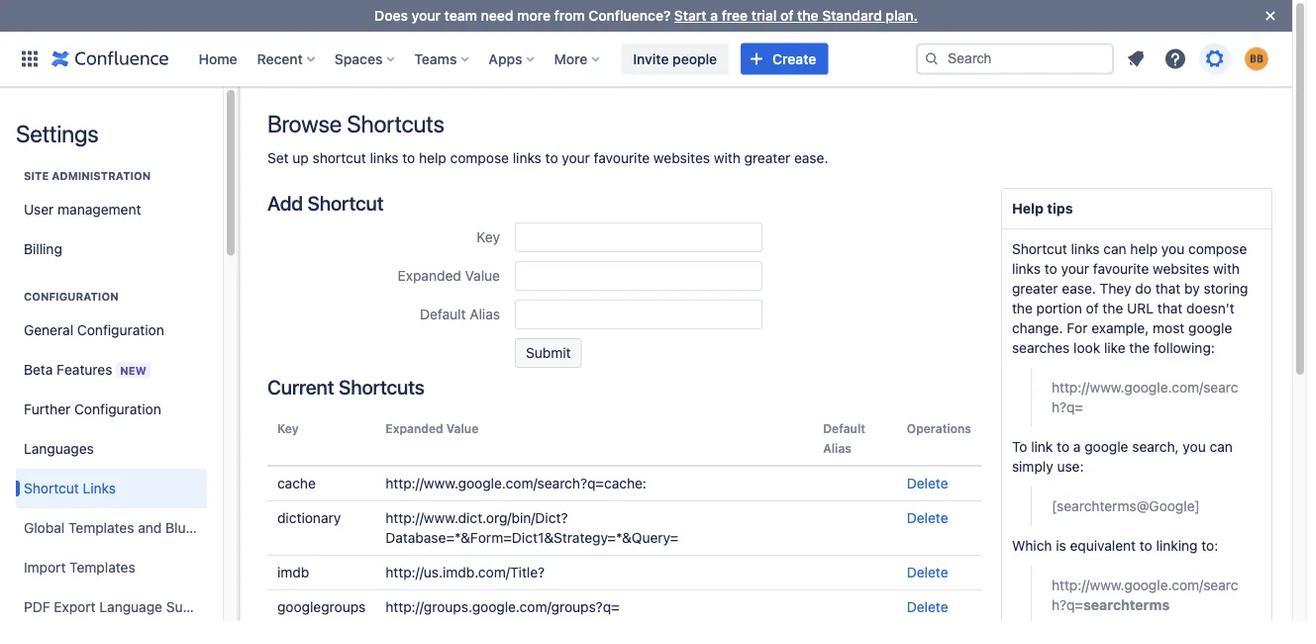 Task type: vqa. For each thing, say whether or not it's contained in the screenshot.
Criteria.
no



Task type: locate. For each thing, give the bounding box(es) containing it.
websites up key text box
[[653, 150, 710, 166]]

shortcut inside shortcut links can help you compose links to your favourite websites with greater ease. they do that by storing the portion of the url that doesn't change. for example, most google searches look like the following:
[[1012, 241, 1067, 257]]

help up the do
[[1130, 241, 1158, 257]]

can right search,
[[1210, 439, 1233, 456]]

general configuration link
[[16, 311, 207, 351]]

compose inside shortcut links can help you compose links to your favourite websites with greater ease. they do that by storing the portion of the url that doesn't change. for example, most google searches look like the following:
[[1188, 241, 1247, 257]]

Expanded Value text field
[[515, 261, 762, 291]]

links
[[83, 481, 116, 497]]

of up for
[[1086, 301, 1099, 317]]

0 vertical spatial default alias
[[420, 306, 500, 323]]

2 horizontal spatial shortcut
[[1012, 241, 1067, 257]]

shortcut inside configuration group
[[24, 481, 79, 497]]

1 horizontal spatial shortcut
[[307, 191, 384, 214]]

following:
[[1154, 340, 1215, 356]]

1 vertical spatial http://www.google.com/searc
[[1052, 578, 1238, 594]]

that up most
[[1157, 301, 1183, 317]]

http://groups.google.com/groups?q=
[[386, 600, 620, 616]]

which is equivalent to linking to:
[[1012, 538, 1218, 555]]

0 vertical spatial with
[[714, 150, 740, 166]]

0 horizontal spatial compose
[[450, 150, 509, 166]]

1 vertical spatial google
[[1085, 439, 1128, 456]]

0 vertical spatial a
[[710, 7, 718, 24]]

link
[[1031, 439, 1053, 456]]

0 vertical spatial can
[[1103, 241, 1127, 257]]

equivalent
[[1070, 538, 1136, 555]]

http://www.google.com/searc
[[1052, 380, 1238, 396], [1052, 578, 1238, 594]]

shortcuts
[[347, 110, 444, 138], [339, 375, 424, 399]]

0 horizontal spatial help
[[419, 150, 446, 166]]

more button
[[548, 43, 607, 75]]

0 horizontal spatial alias
[[470, 306, 500, 323]]

you right search,
[[1183, 439, 1206, 456]]

1 horizontal spatial of
[[1086, 301, 1099, 317]]

0 vertical spatial h?q=
[[1052, 400, 1083, 416]]

home
[[199, 51, 237, 67]]

1 vertical spatial websites
[[1153, 261, 1209, 277]]

invite
[[633, 51, 669, 67]]

1 vertical spatial expanded
[[386, 422, 443, 436]]

further configuration link
[[16, 390, 207, 430]]

Default Alias text field
[[515, 300, 762, 330]]

support
[[166, 600, 218, 616]]

0 vertical spatial http://www.google.com/searc
[[1052, 380, 1238, 396]]

1 vertical spatial with
[[1213, 261, 1240, 277]]

templates
[[68, 520, 134, 537], [69, 560, 135, 576]]

pdf
[[24, 600, 50, 616]]

websites inside shortcut links can help you compose links to your favourite websites with greater ease. they do that by storing the portion of the url that doesn't change. for example, most google searches look like the following:
[[1153, 261, 1209, 277]]

1 vertical spatial h?q=
[[1052, 598, 1083, 614]]

0 vertical spatial favourite
[[594, 150, 650, 166]]

1 vertical spatial shortcut
[[1012, 241, 1067, 257]]

alias
[[470, 306, 500, 323], [823, 442, 852, 456]]

1 http://www.google.com/searc h?q= from the top
[[1052, 380, 1238, 416]]

1 horizontal spatial compose
[[1188, 241, 1247, 257]]

websites up by
[[1153, 261, 1209, 277]]

you up by
[[1161, 241, 1185, 257]]

home link
[[193, 43, 243, 75]]

favourite up they
[[1093, 261, 1149, 277]]

0 vertical spatial google
[[1188, 320, 1232, 337]]

googlegroups
[[277, 600, 366, 616]]

collapse sidebar image
[[216, 97, 259, 137]]

1 horizontal spatial alias
[[823, 442, 852, 456]]

of
[[780, 7, 794, 24], [1086, 301, 1099, 317]]

http://www.google.com/searc h?q=
[[1052, 380, 1238, 416], [1052, 578, 1238, 614]]

0 vertical spatial key
[[477, 229, 500, 246]]

expanded
[[398, 268, 461, 284], [386, 422, 443, 436]]

0 horizontal spatial a
[[710, 7, 718, 24]]

1 horizontal spatial can
[[1210, 439, 1233, 456]]

0 vertical spatial alias
[[470, 306, 500, 323]]

language
[[99, 600, 162, 616]]

1 vertical spatial key
[[277, 422, 299, 436]]

billing link
[[16, 230, 207, 269]]

1 vertical spatial you
[[1183, 439, 1206, 456]]

dictionary
[[277, 510, 341, 527]]

the right like
[[1129, 340, 1150, 356]]

3 delete from the top
[[907, 565, 948, 581]]

0 horizontal spatial shortcut
[[24, 481, 79, 497]]

shortcuts right current
[[339, 375, 424, 399]]

0 vertical spatial greater
[[744, 150, 790, 166]]

0 vertical spatial compose
[[450, 150, 509, 166]]

2 vertical spatial configuration
[[74, 402, 161, 418]]

help
[[1012, 201, 1044, 217]]

google
[[1188, 320, 1232, 337], [1085, 439, 1128, 456]]

delete for http://www.google.com/search?q=cache:
[[907, 476, 948, 492]]

0 horizontal spatial google
[[1085, 439, 1128, 456]]

0 vertical spatial http://www.google.com/searc h?q=
[[1052, 380, 1238, 416]]

is
[[1056, 538, 1066, 555]]

None submit
[[515, 339, 582, 368]]

storing
[[1204, 281, 1248, 297]]

shortcut up global
[[24, 481, 79, 497]]

2 h?q= from the top
[[1052, 598, 1083, 614]]

configuration for general
[[77, 322, 164, 339]]

0 vertical spatial shortcuts
[[347, 110, 444, 138]]

1 vertical spatial http://www.google.com/searc h?q=
[[1052, 578, 1238, 614]]

a
[[710, 7, 718, 24], [1073, 439, 1081, 456]]

1 horizontal spatial default alias
[[823, 422, 865, 456]]

trial
[[751, 7, 777, 24]]

1 horizontal spatial key
[[477, 229, 500, 246]]

browse
[[267, 110, 342, 138]]

0 horizontal spatial greater
[[744, 150, 790, 166]]

shortcut for shortcut links can help you compose links to your favourite websites with greater ease. they do that by storing the portion of the url that doesn't change. for example, most google searches look like the following:
[[1012, 241, 1067, 257]]

1 vertical spatial default
[[823, 422, 865, 436]]

the up change.
[[1012, 301, 1033, 317]]

2 http://www.google.com/searc h?q= from the top
[[1052, 578, 1238, 614]]

of right 'trial'
[[780, 7, 794, 24]]

2 vertical spatial your
[[1061, 261, 1089, 277]]

http://www.google.com/searc h?q= up search,
[[1052, 380, 1238, 416]]

[searchterms@google]
[[1052, 499, 1200, 515]]

1 horizontal spatial default
[[823, 422, 865, 436]]

http://www.google.com/searc h?q= down which is equivalent to linking to:
[[1052, 578, 1238, 614]]

1 vertical spatial alias
[[823, 442, 852, 456]]

Search field
[[916, 43, 1114, 75]]

0 vertical spatial expanded
[[398, 268, 461, 284]]

key
[[477, 229, 500, 246], [277, 422, 299, 436]]

further configuration
[[24, 402, 161, 418]]

delete link for http://groups.google.com/groups?q=
[[907, 600, 948, 616]]

1 horizontal spatial your
[[562, 150, 590, 166]]

1 vertical spatial expanded value
[[386, 422, 479, 436]]

close image
[[1259, 4, 1282, 28]]

with
[[714, 150, 740, 166], [1213, 261, 1240, 277]]

1 horizontal spatial help
[[1130, 241, 1158, 257]]

0 vertical spatial you
[[1161, 241, 1185, 257]]

user management
[[24, 202, 141, 218]]

compose
[[450, 150, 509, 166], [1188, 241, 1247, 257]]

linking
[[1156, 538, 1198, 555]]

spaces button
[[329, 43, 402, 75]]

standard
[[822, 7, 882, 24]]

apps button
[[483, 43, 542, 75]]

h?q= up link
[[1052, 400, 1083, 416]]

ease. inside shortcut links can help you compose links to your favourite websites with greater ease. they do that by storing the portion of the url that doesn't change. for example, most google searches look like the following:
[[1062, 281, 1096, 297]]

need
[[481, 7, 513, 24]]

2 http://www.google.com/searc from the top
[[1052, 578, 1238, 594]]

1 horizontal spatial ease.
[[1062, 281, 1096, 297]]

0 vertical spatial help
[[419, 150, 446, 166]]

shortcut down help tips
[[1012, 241, 1067, 257]]

expanded value
[[398, 268, 500, 284], [386, 422, 479, 436]]

1 delete from the top
[[907, 476, 948, 492]]

ease.
[[794, 150, 828, 166], [1062, 281, 1096, 297]]

settings icon image
[[1203, 47, 1227, 71]]

import templates link
[[16, 549, 207, 588]]

google left search,
[[1085, 439, 1128, 456]]

0 horizontal spatial ease.
[[794, 150, 828, 166]]

0 vertical spatial your
[[412, 7, 441, 24]]

1 vertical spatial can
[[1210, 439, 1233, 456]]

configuration up new
[[77, 322, 164, 339]]

0 horizontal spatial can
[[1103, 241, 1127, 257]]

0 vertical spatial shortcut
[[307, 191, 384, 214]]

delete
[[907, 476, 948, 492], [907, 510, 948, 527], [907, 565, 948, 581], [907, 600, 948, 616]]

0 vertical spatial default
[[420, 306, 466, 323]]

google down doesn't
[[1188, 320, 1232, 337]]

0 vertical spatial ease.
[[794, 150, 828, 166]]

configuration for further
[[74, 402, 161, 418]]

http://www.dict.org/bin/dict? database=*&form=dict1&strategy=*&query=
[[386, 510, 679, 547]]

2 horizontal spatial your
[[1061, 261, 1089, 277]]

a inside 'to link to a google search, you can simply use:'
[[1073, 439, 1081, 456]]

0 vertical spatial templates
[[68, 520, 134, 537]]

1 vertical spatial templates
[[69, 560, 135, 576]]

1 vertical spatial shortcuts
[[339, 375, 424, 399]]

templates inside "link"
[[68, 520, 134, 537]]

portion
[[1036, 301, 1082, 317]]

value
[[465, 268, 500, 284], [446, 422, 479, 436]]

help down browse shortcuts
[[419, 150, 446, 166]]

invite people button
[[621, 43, 729, 75]]

shortcut
[[307, 191, 384, 214], [1012, 241, 1067, 257], [24, 481, 79, 497]]

create
[[773, 51, 816, 67]]

that left by
[[1155, 281, 1181, 297]]

1 horizontal spatial a
[[1073, 439, 1081, 456]]

the
[[797, 7, 819, 24], [1012, 301, 1033, 317], [1103, 301, 1123, 317], [1129, 340, 1150, 356]]

help tips
[[1012, 201, 1073, 217]]

1 vertical spatial help
[[1130, 241, 1158, 257]]

1 horizontal spatial websites
[[1153, 261, 1209, 277]]

http://www.google.com/searc down like
[[1052, 380, 1238, 396]]

1 vertical spatial greater
[[1012, 281, 1058, 297]]

h?q= down "is"
[[1052, 598, 1083, 614]]

1 horizontal spatial google
[[1188, 320, 1232, 337]]

1 horizontal spatial with
[[1213, 261, 1240, 277]]

shortcut for shortcut links
[[24, 481, 79, 497]]

configuration up languages link
[[74, 402, 161, 418]]

3 delete link from the top
[[907, 565, 948, 581]]

1 horizontal spatial favourite
[[1093, 261, 1149, 277]]

shortcuts up shortcut
[[347, 110, 444, 138]]

1 horizontal spatial greater
[[1012, 281, 1058, 297]]

delete for http://us.imdb.com/title?
[[907, 565, 948, 581]]

1 http://www.google.com/searc from the top
[[1052, 380, 1238, 396]]

templates up pdf export language support link
[[69, 560, 135, 576]]

shortcut down shortcut
[[307, 191, 384, 214]]

browse shortcuts
[[267, 110, 444, 138]]

favourite
[[594, 150, 650, 166], [1093, 261, 1149, 277]]

help
[[419, 150, 446, 166], [1130, 241, 1158, 257]]

configuration up general
[[24, 291, 118, 304]]

4 delete from the top
[[907, 600, 948, 616]]

banner
[[0, 31, 1292, 87]]

your
[[412, 7, 441, 24], [562, 150, 590, 166], [1061, 261, 1089, 277]]

templates down the links
[[68, 520, 134, 537]]

0 horizontal spatial key
[[277, 422, 299, 436]]

alias inside default alias
[[823, 442, 852, 456]]

import templates
[[24, 560, 135, 576]]

site
[[24, 170, 49, 183]]

2 delete from the top
[[907, 510, 948, 527]]

greater
[[744, 150, 790, 166], [1012, 281, 1058, 297]]

1 vertical spatial of
[[1086, 301, 1099, 317]]

0 horizontal spatial favourite
[[594, 150, 650, 166]]

to
[[402, 150, 415, 166], [545, 150, 558, 166], [1045, 261, 1057, 277], [1057, 439, 1070, 456], [1140, 538, 1152, 555]]

2 vertical spatial shortcut
[[24, 481, 79, 497]]

0 horizontal spatial websites
[[653, 150, 710, 166]]

general configuration
[[24, 322, 164, 339]]

default alias
[[420, 306, 500, 323], [823, 422, 865, 456]]

change.
[[1012, 320, 1063, 337]]

1 delete link from the top
[[907, 476, 948, 492]]

example,
[[1092, 320, 1149, 337]]

can up they
[[1103, 241, 1127, 257]]

h?q=
[[1052, 400, 1083, 416], [1052, 598, 1083, 614]]

http://www.google.com/searc up searchterms
[[1052, 578, 1238, 594]]

current shortcuts
[[267, 375, 424, 399]]

1 vertical spatial configuration
[[77, 322, 164, 339]]

your profile and preferences image
[[1245, 47, 1268, 71]]

a up use:
[[1073, 439, 1081, 456]]

a left free
[[710, 7, 718, 24]]

1 vertical spatial favourite
[[1093, 261, 1149, 277]]

like
[[1104, 340, 1126, 356]]

add shortcut
[[267, 191, 384, 214]]

0 vertical spatial of
[[780, 7, 794, 24]]

confluence image
[[51, 47, 169, 71], [51, 47, 169, 71]]

recent button
[[251, 43, 323, 75]]

delete link for http://www.google.com/search?q=cache:
[[907, 476, 948, 492]]

to inside 'to link to a google search, you can simply use:'
[[1057, 439, 1070, 456]]

configuration
[[24, 291, 118, 304], [77, 322, 164, 339], [74, 402, 161, 418]]

management
[[58, 202, 141, 218]]

banner containing home
[[0, 31, 1292, 87]]

4 delete link from the top
[[907, 600, 948, 616]]

1 vertical spatial a
[[1073, 439, 1081, 456]]

shortcut links
[[24, 481, 116, 497]]

your inside shortcut links can help you compose links to your favourite websites with greater ease. they do that by storing the portion of the url that doesn't change. for example, most google searches look like the following:
[[1061, 261, 1089, 277]]

1 vertical spatial ease.
[[1062, 281, 1096, 297]]

favourite up key text box
[[594, 150, 650, 166]]

2 delete link from the top
[[907, 510, 948, 527]]

1 vertical spatial compose
[[1188, 241, 1247, 257]]



Task type: describe. For each thing, give the bounding box(es) containing it.
http://www.google.com/search?q=cache:
[[386, 476, 647, 492]]

search image
[[924, 51, 940, 67]]

which
[[1012, 538, 1052, 555]]

of inside shortcut links can help you compose links to your favourite websites with greater ease. they do that by storing the portion of the url that doesn't change. for example, most google searches look like the following:
[[1086, 301, 1099, 317]]

0 horizontal spatial with
[[714, 150, 740, 166]]

can inside shortcut links can help you compose links to your favourite websites with greater ease. they do that by storing the portion of the url that doesn't change. for example, most google searches look like the following:
[[1103, 241, 1127, 257]]

delete link for http://www.dict.org/bin/dict? database=*&form=dict1&strategy=*&query=
[[907, 510, 948, 527]]

start a free trial of the standard plan. link
[[674, 7, 918, 24]]

0 horizontal spatial of
[[780, 7, 794, 24]]

favourite inside shortcut links can help you compose links to your favourite websites with greater ease. they do that by storing the portion of the url that doesn't change. for example, most google searches look like the following:
[[1093, 261, 1149, 277]]

1 h?q= from the top
[[1052, 400, 1083, 416]]

database=*&form=dict1&strategy=*&query=
[[386, 530, 679, 547]]

templates for global
[[68, 520, 134, 537]]

use:
[[1057, 459, 1084, 475]]

operations
[[907, 422, 971, 436]]

global
[[24, 520, 65, 537]]

spaces
[[335, 51, 383, 67]]

1 vertical spatial default alias
[[823, 422, 865, 456]]

imdb
[[277, 565, 309, 581]]

user
[[24, 202, 54, 218]]

more
[[517, 7, 551, 24]]

and
[[138, 520, 162, 537]]

export
[[54, 600, 96, 616]]

greater inside shortcut links can help you compose links to your favourite websites with greater ease. they do that by storing the portion of the url that doesn't change. for example, most google searches look like the following:
[[1012, 281, 1058, 297]]

help icon image
[[1164, 47, 1187, 71]]

global templates and blueprints
[[24, 520, 230, 537]]

0 vertical spatial websites
[[653, 150, 710, 166]]

url
[[1127, 301, 1154, 317]]

1 vertical spatial your
[[562, 150, 590, 166]]

do
[[1135, 281, 1152, 297]]

0 vertical spatial expanded value
[[398, 268, 500, 284]]

site administration
[[24, 170, 151, 183]]

pdf export language support link
[[16, 588, 218, 622]]

look
[[1074, 340, 1100, 356]]

0 horizontal spatial default alias
[[420, 306, 500, 323]]

user management link
[[16, 190, 207, 230]]

from
[[554, 7, 585, 24]]

they
[[1100, 281, 1131, 297]]

shortcuts for current shortcuts
[[339, 375, 424, 399]]

set up shortcut links to help compose links to your favourite websites with greater ease.
[[267, 150, 828, 166]]

0 horizontal spatial your
[[412, 7, 441, 24]]

you inside 'to link to a google search, you can simply use:'
[[1183, 439, 1206, 456]]

add
[[267, 191, 303, 214]]

http://www.dict.org/bin/dict?
[[386, 510, 568, 527]]

beta
[[24, 361, 53, 378]]

most
[[1153, 320, 1185, 337]]

delete for http://www.dict.org/bin/dict? database=*&form=dict1&strategy=*&query=
[[907, 510, 948, 527]]

you inside shortcut links can help you compose links to your favourite websites with greater ease. they do that by storing the portion of the url that doesn't change. for example, most google searches look like the following:
[[1161, 241, 1185, 257]]

invite people
[[633, 51, 717, 67]]

does your team need more from confluence? start a free trial of the standard plan.
[[374, 7, 918, 24]]

global element
[[12, 31, 916, 87]]

does
[[374, 7, 408, 24]]

shortcut links can help you compose links to your favourite websites with greater ease. they do that by storing the portion of the url that doesn't change. for example, most google searches look like the following:
[[1012, 241, 1248, 356]]

beta features new
[[24, 361, 146, 378]]

features
[[57, 361, 112, 378]]

Key text field
[[515, 223, 762, 253]]

notification icon image
[[1124, 47, 1148, 71]]

google inside shortcut links can help you compose links to your favourite websites with greater ease. they do that by storing the portion of the url that doesn't change. for example, most google searches look like the following:
[[1188, 320, 1232, 337]]

0 vertical spatial that
[[1155, 281, 1181, 297]]

teams
[[414, 51, 457, 67]]

general
[[24, 322, 73, 339]]

search,
[[1132, 439, 1179, 456]]

help inside shortcut links can help you compose links to your favourite websites with greater ease. they do that by storing the portion of the url that doesn't change. for example, most google searches look like the following:
[[1130, 241, 1158, 257]]

shortcut
[[312, 150, 366, 166]]

confluence?
[[589, 7, 671, 24]]

blueprints
[[165, 520, 230, 537]]

to:
[[1201, 538, 1218, 555]]

0 vertical spatial value
[[465, 268, 500, 284]]

1 vertical spatial that
[[1157, 301, 1183, 317]]

global templates and blueprints link
[[16, 509, 230, 549]]

simply
[[1012, 459, 1053, 475]]

languages
[[24, 441, 94, 457]]

0 horizontal spatial default
[[420, 306, 466, 323]]

more
[[554, 51, 588, 67]]

further
[[24, 402, 71, 418]]

set
[[267, 150, 289, 166]]

to inside shortcut links can help you compose links to your favourite websites with greater ease. they do that by storing the portion of the url that doesn't change. for example, most google searches look like the following:
[[1045, 261, 1057, 277]]

delete for http://groups.google.com/groups?q=
[[907, 600, 948, 616]]

0 vertical spatial configuration
[[24, 291, 118, 304]]

templates for import
[[69, 560, 135, 576]]

site administration group
[[16, 149, 207, 275]]

cache
[[277, 476, 316, 492]]

searchterms
[[1083, 598, 1170, 614]]

appswitcher icon image
[[18, 47, 42, 71]]

shortcuts for browse shortcuts
[[347, 110, 444, 138]]

administration
[[52, 170, 151, 183]]

delete link for http://us.imdb.com/title?
[[907, 565, 948, 581]]

configuration group
[[16, 269, 230, 622]]

team
[[444, 7, 477, 24]]

with inside shortcut links can help you compose links to your favourite websites with greater ease. they do that by storing the portion of the url that doesn't change. for example, most google searches look like the following:
[[1213, 261, 1240, 277]]

import
[[24, 560, 66, 576]]

start
[[674, 7, 707, 24]]

recent
[[257, 51, 303, 67]]

new
[[120, 364, 146, 377]]

1 vertical spatial value
[[446, 422, 479, 436]]

plan.
[[886, 7, 918, 24]]

http://us.imdb.com/title?
[[386, 565, 545, 581]]

the down they
[[1103, 301, 1123, 317]]

current
[[267, 375, 334, 399]]

google inside 'to link to a google search, you can simply use:'
[[1085, 439, 1128, 456]]

apps
[[489, 51, 522, 67]]

free
[[722, 7, 748, 24]]

the right 'trial'
[[797, 7, 819, 24]]

doesn't
[[1186, 301, 1235, 317]]

to
[[1012, 439, 1027, 456]]

people
[[672, 51, 717, 67]]

tips
[[1047, 201, 1073, 217]]

for
[[1067, 320, 1088, 337]]

to link to a google search, you can simply use:
[[1012, 439, 1233, 475]]

can inside 'to link to a google search, you can simply use:'
[[1210, 439, 1233, 456]]

teams button
[[408, 43, 477, 75]]

billing
[[24, 241, 62, 257]]

shortcut links link
[[16, 469, 207, 509]]



